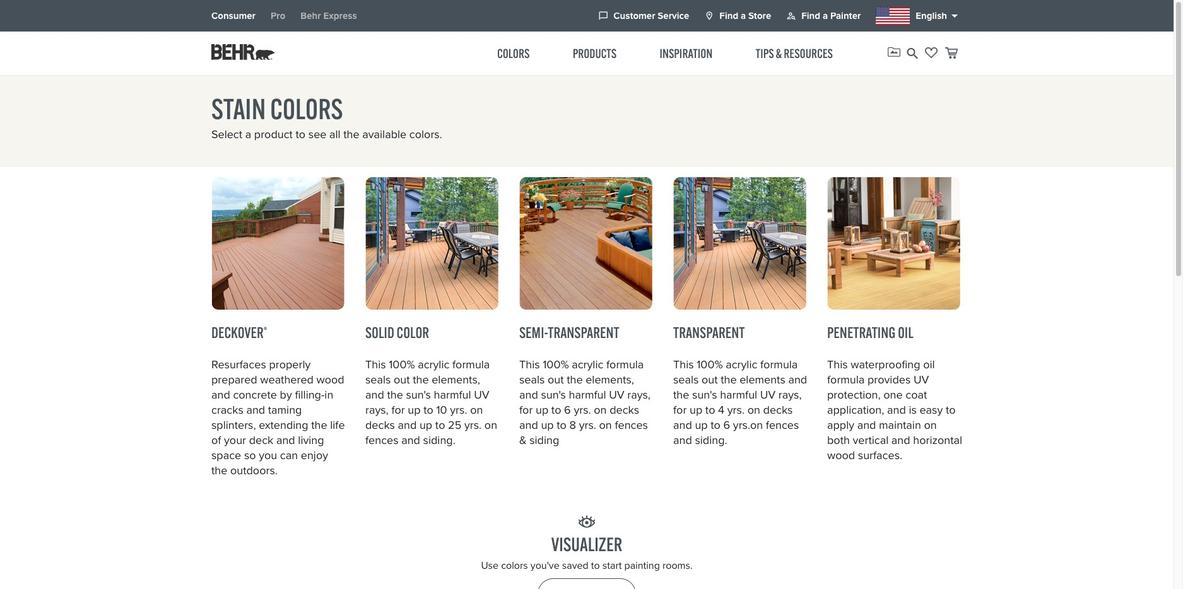 Task type: vqa. For each thing, say whether or not it's contained in the screenshot.
APPLY
yes



Task type: locate. For each thing, give the bounding box(es) containing it.
formula for semi-transparent
[[607, 357, 644, 373]]

acrylic down semi-transparent
[[572, 357, 604, 373]]

3 this from the left
[[674, 357, 694, 373]]

the up 8
[[567, 372, 583, 388]]

us flag image
[[876, 7, 911, 25]]

2 this from the left
[[520, 357, 540, 373]]

acrylic
[[418, 357, 450, 373], [572, 357, 604, 373], [726, 357, 758, 373]]

1 horizontal spatial wood
[[828, 448, 855, 464]]

3 sun's from the left
[[692, 387, 717, 403]]

living
[[298, 432, 324, 449]]

1 horizontal spatial sun's
[[541, 387, 566, 403]]

harmful up 25
[[434, 387, 471, 403]]

formula
[[453, 357, 490, 373], [607, 357, 644, 373], [761, 357, 798, 373], [828, 372, 865, 388]]

formula inside this 100% acrylic formula seals out the elements, and sun's harmful uv rays, for up to 6 yrs. on decks and up to 8 yrs. on fences & siding
[[607, 357, 644, 373]]

this for solid color
[[365, 357, 386, 373]]

rays, inside this 100% acrylic formula seals out the elements, and the sun's harmful uv rays, for up to 10 yrs. on decks and up to 25 yrs. on fences and siding.
[[365, 402, 389, 419]]

color
[[397, 323, 429, 342]]

1 out from the left
[[394, 372, 410, 388]]

room find a store
[[705, 9, 772, 23]]

1 find from the left
[[720, 9, 739, 23]]

a left "painter"
[[823, 9, 828, 23]]

2 elements, from the left
[[586, 372, 634, 388]]

wood inside the resurfaces properly prepared weathered wood and concrete by filling-in cracks and taming splinters, extending the life of your deck and living space so you can enjoy the outdoors.
[[317, 372, 344, 388]]

this inside this 100% acrylic formula seals out the elements and the sun's harmful uv rays, for up to 4 yrs. on decks and up to 6 yrs.on fences and siding.
[[674, 357, 694, 373]]

fences inside this 100% acrylic formula seals out the elements, and sun's harmful uv rays, for up to 6 yrs. on decks and up to 8 yrs. on fences & siding
[[615, 417, 648, 434]]

sun's up siding
[[541, 387, 566, 403]]

1 horizontal spatial acrylic
[[572, 357, 604, 373]]

a
[[741, 9, 746, 23], [823, 9, 828, 23], [245, 126, 251, 143]]

uv inside this waterproofing oil formula provides uv protection, one coat application, and is easy to apply and maintain on both vertical and horizontal wood surfaces.
[[914, 372, 929, 388]]

formula inside this waterproofing oil formula provides uv protection, one coat application, and is easy to apply and maintain on both vertical and horizontal wood surfaces.
[[828, 372, 865, 388]]

properly
[[269, 357, 311, 373]]

express
[[323, 9, 357, 23]]

acrylic inside this 100% acrylic formula seals out the elements, and sun's harmful uv rays, for up to 6 yrs. on decks and up to 8 yrs. on fences & siding
[[572, 357, 604, 373]]

consumer
[[211, 9, 256, 23]]

1 horizontal spatial for
[[520, 402, 533, 419]]

elements, inside this 100% acrylic formula seals out the elements, and the sun's harmful uv rays, for up to 10 yrs. on decks and up to 25 yrs. on fences and siding.
[[432, 372, 480, 388]]

the right all
[[344, 126, 360, 143]]

penetrating oil
[[828, 323, 914, 342]]

0 horizontal spatial siding.
[[423, 432, 456, 449]]

2 out from the left
[[548, 372, 564, 388]]

3 100% from the left
[[697, 357, 723, 373]]

0 horizontal spatial decks
[[365, 417, 395, 434]]

0 horizontal spatial 100%
[[389, 357, 415, 373]]

for inside this 100% acrylic formula seals out the elements, and the sun's harmful uv rays, for up to 10 yrs. on decks and up to 25 yrs. on fences and siding.
[[392, 402, 405, 419]]

2 horizontal spatial decks
[[764, 402, 793, 419]]

available
[[362, 126, 407, 143]]

for left 10
[[392, 402, 405, 419]]

6 inside this 100% acrylic formula seals out the elements and the sun's harmful uv rays, for up to 4 yrs. on decks and up to 6 yrs.on fences and siding.
[[724, 417, 730, 434]]

sun's left 10
[[406, 387, 431, 403]]

2 sun's from the left
[[541, 387, 566, 403]]

1 this from the left
[[365, 357, 386, 373]]

sun's inside this 100% acrylic formula seals out the elements and the sun's harmful uv rays, for up to 4 yrs. on decks and up to 6 yrs.on fences and siding.
[[692, 387, 717, 403]]

2 horizontal spatial acrylic
[[726, 357, 758, 373]]

1 harmful from the left
[[434, 387, 471, 403]]

room
[[705, 11, 715, 21]]

harmful up yrs.on
[[720, 387, 758, 403]]

for for solid color
[[392, 402, 405, 419]]

fences inside this 100% acrylic formula seals out the elements and the sun's harmful uv rays, for up to 4 yrs. on decks and up to 6 yrs.on fences and siding.
[[766, 417, 799, 434]]

0 horizontal spatial out
[[394, 372, 410, 388]]

decks right life
[[365, 417, 395, 434]]

a for painter
[[823, 9, 828, 23]]

extending
[[259, 417, 308, 434]]

deckover ®
[[211, 323, 267, 342]]

siding. down 10
[[423, 432, 456, 449]]

acrylic down "color"
[[418, 357, 450, 373]]

1 horizontal spatial a
[[741, 9, 746, 23]]

elements, for solid color
[[432, 372, 480, 388]]

seals
[[365, 372, 391, 388], [520, 372, 545, 388], [674, 372, 699, 388]]

decks for solid color
[[365, 417, 395, 434]]

decks right 8
[[610, 402, 639, 419]]

2 seals from the left
[[520, 372, 545, 388]]

0 horizontal spatial &
[[520, 432, 527, 449]]

& inside this 100% acrylic formula seals out the elements, and sun's harmful uv rays, for up to 6 yrs. on decks and up to 8 yrs. on fences & siding
[[520, 432, 527, 449]]

by
[[280, 387, 292, 403]]

seals inside this 100% acrylic formula seals out the elements, and sun's harmful uv rays, for up to 6 yrs. on decks and up to 8 yrs. on fences & siding
[[520, 372, 545, 388]]

1 100% from the left
[[389, 357, 415, 373]]

out down solid color
[[394, 372, 410, 388]]

your
[[224, 432, 246, 449]]

fences
[[615, 417, 648, 434], [766, 417, 799, 434], [365, 432, 399, 449]]

out for transparent
[[548, 372, 564, 388]]

siding.
[[423, 432, 456, 449], [695, 432, 728, 449]]

out for color
[[394, 372, 410, 388]]

rays, inside this 100% acrylic formula seals out the elements, and sun's harmful uv rays, for up to 6 yrs. on decks and up to 8 yrs. on fences & siding
[[628, 387, 651, 403]]

0 horizontal spatial a
[[245, 126, 251, 143]]

2 horizontal spatial for
[[674, 402, 687, 419]]

fences for transparent
[[766, 417, 799, 434]]

1 horizontal spatial harmful
[[569, 387, 606, 403]]

sun's
[[406, 387, 431, 403], [541, 387, 566, 403], [692, 387, 717, 403]]

0 horizontal spatial 6
[[564, 402, 571, 419]]

2 find from the left
[[802, 9, 821, 23]]

find right room
[[720, 9, 739, 23]]

1 horizontal spatial out
[[548, 372, 564, 388]]

fences right yrs.on
[[766, 417, 799, 434]]

100% down solid color
[[389, 357, 415, 373]]

harmful inside this 100% acrylic formula seals out the elements and the sun's harmful uv rays, for up to 4 yrs. on decks and up to 6 yrs.on fences and siding.
[[720, 387, 758, 403]]

wood down apply
[[828, 448, 855, 464]]

of
[[211, 432, 221, 449]]

0 horizontal spatial transparent
[[548, 323, 620, 342]]

1 horizontal spatial find
[[802, 9, 821, 23]]

resources
[[784, 45, 833, 61]]

see
[[309, 126, 327, 143]]

elements, inside this 100% acrylic formula seals out the elements, and sun's harmful uv rays, for up to 6 yrs. on decks and up to 8 yrs. on fences & siding
[[586, 372, 634, 388]]

siding. inside this 100% acrylic formula seals out the elements and the sun's harmful uv rays, for up to 4 yrs. on decks and up to 6 yrs.on fences and siding.
[[695, 432, 728, 449]]

to
[[296, 126, 306, 143], [424, 402, 434, 419], [552, 402, 561, 419], [706, 402, 715, 419], [946, 402, 956, 419], [435, 417, 445, 434], [557, 417, 567, 434], [711, 417, 721, 434], [591, 559, 600, 573]]

100% up "4"
[[697, 357, 723, 373]]

seals for solid
[[365, 372, 391, 388]]

colors
[[497, 45, 530, 61]]

elements, for semi-transparent
[[586, 372, 634, 388]]

acrylic for color
[[418, 357, 450, 373]]

elements, up 10
[[432, 372, 480, 388]]

sun's inside this 100% acrylic formula seals out the elements, and the sun's harmful uv rays, for up to 10 yrs. on decks and up to 25 yrs. on fences and siding.
[[406, 387, 431, 403]]

6 inside this 100% acrylic formula seals out the elements, and sun's harmful uv rays, for up to 6 yrs. on decks and up to 8 yrs. on fences & siding
[[564, 402, 571, 419]]

0 horizontal spatial seals
[[365, 372, 391, 388]]

oil
[[924, 357, 935, 373]]

provides
[[868, 372, 911, 388]]

2 horizontal spatial sun's
[[692, 387, 717, 403]]

for left "4"
[[674, 402, 687, 419]]

1 horizontal spatial fences
[[615, 417, 648, 434]]

for inside this 100% acrylic formula seals out the elements, and sun's harmful uv rays, for up to 6 yrs. on decks and up to 8 yrs. on fences & siding
[[520, 402, 533, 419]]

seals inside this 100% acrylic formula seals out the elements, and the sun's harmful uv rays, for up to 10 yrs. on decks and up to 25 yrs. on fences and siding.
[[365, 372, 391, 388]]

the left life
[[311, 417, 327, 434]]

this inside this 100% acrylic formula seals out the elements, and sun's harmful uv rays, for up to 6 yrs. on decks and up to 8 yrs. on fences & siding
[[520, 357, 540, 373]]

fences right life
[[365, 432, 399, 449]]

25
[[448, 417, 462, 434]]

apply
[[828, 417, 855, 434]]

behr express
[[301, 9, 357, 23]]

sun's left "4"
[[692, 387, 717, 403]]

horizontal
[[914, 432, 963, 449]]

the left "4"
[[674, 387, 690, 403]]

for inside this 100% acrylic formula seals out the elements and the sun's harmful uv rays, for up to 4 yrs. on decks and up to 6 yrs.on fences and siding.
[[674, 402, 687, 419]]

this 100% acrylic formula seals out the elements, and sun's harmful uv rays, for up to 6 yrs. on decks and up to 8 yrs. on fences & siding
[[520, 357, 651, 449]]

transparent link
[[674, 177, 809, 357]]

1 horizontal spatial 100%
[[543, 357, 569, 373]]

1 horizontal spatial siding.
[[695, 432, 728, 449]]

0 horizontal spatial for
[[392, 402, 405, 419]]

can
[[280, 448, 298, 464]]

out
[[394, 372, 410, 388], [548, 372, 564, 388], [702, 372, 718, 388]]

1 vertical spatial &
[[520, 432, 527, 449]]

for up siding
[[520, 402, 533, 419]]

2 horizontal spatial 100%
[[697, 357, 723, 373]]

2 horizontal spatial seals
[[674, 372, 699, 388]]

a left store
[[741, 9, 746, 23]]

100% inside this 100% acrylic formula seals out the elements, and sun's harmful uv rays, for up to 6 yrs. on decks and up to 8 yrs. on fences & siding
[[543, 357, 569, 373]]

0 horizontal spatial rays,
[[365, 402, 389, 419]]

uv inside this 100% acrylic formula seals out the elements, and the sun's harmful uv rays, for up to 10 yrs. on decks and up to 25 yrs. on fences and siding.
[[474, 387, 490, 403]]

wood right properly
[[317, 372, 344, 388]]

0 horizontal spatial fences
[[365, 432, 399, 449]]

100% inside this 100% acrylic formula seals out the elements, and the sun's harmful uv rays, for up to 10 yrs. on decks and up to 25 yrs. on fences and siding.
[[389, 357, 415, 373]]

out inside this 100% acrylic formula seals out the elements, and the sun's harmful uv rays, for up to 10 yrs. on decks and up to 25 yrs. on fences and siding.
[[394, 372, 410, 388]]

this waterproofing oil formula provides uv protection, one coat application, and is easy to apply and maintain on both vertical and horizontal wood surfaces.
[[828, 357, 963, 464]]

& right tips
[[776, 45, 782, 61]]

formula for solid color
[[453, 357, 490, 373]]

inspiration link
[[660, 45, 713, 61]]

3 harmful from the left
[[720, 387, 758, 403]]

rays, inside this 100% acrylic formula seals out the elements and the sun's harmful uv rays, for up to 4 yrs. on decks and up to 6 yrs.on fences and siding.
[[779, 387, 802, 403]]

1 elements, from the left
[[432, 372, 480, 388]]

2 siding. from the left
[[695, 432, 728, 449]]

decks inside this 100% acrylic formula seals out the elements, and the sun's harmful uv rays, for up to 10 yrs. on decks and up to 25 yrs. on fences and siding.
[[365, 417, 395, 434]]

behr
[[301, 9, 321, 23]]

customer
[[614, 9, 656, 23]]

the down "color"
[[413, 372, 429, 388]]

2 harmful from the left
[[569, 387, 606, 403]]

decks right yrs.on
[[764, 402, 793, 419]]

harmful up 8
[[569, 387, 606, 403]]

seals inside this 100% acrylic formula seals out the elements and the sun's harmful uv rays, for up to 4 yrs. on decks and up to 6 yrs.on fences and siding.
[[674, 372, 699, 388]]

0 horizontal spatial elements,
[[432, 372, 480, 388]]

out down semi-transparent
[[548, 372, 564, 388]]

rays, for solid color
[[365, 402, 389, 419]]

6
[[564, 402, 571, 419], [724, 417, 730, 434]]

person_search
[[787, 11, 797, 21]]

splinters,
[[211, 417, 256, 434]]

decks inside this 100% acrylic formula seals out the elements and the sun's harmful uv rays, for up to 4 yrs. on decks and up to 6 yrs.on fences and siding.
[[764, 402, 793, 419]]

100%
[[389, 357, 415, 373], [543, 357, 569, 373], [697, 357, 723, 373]]

1 horizontal spatial seals
[[520, 372, 545, 388]]

1 vertical spatial wood
[[828, 448, 855, 464]]

filling-
[[295, 387, 325, 403]]

yrs.
[[450, 402, 467, 419], [574, 402, 591, 419], [728, 402, 745, 419], [465, 417, 482, 434], [579, 417, 596, 434]]

100% for transparent
[[543, 357, 569, 373]]

100% down semi-transparent
[[543, 357, 569, 373]]

you
[[259, 448, 277, 464]]

elements, down semi-transparent
[[586, 372, 634, 388]]

out left elements
[[702, 372, 718, 388]]

inspiration
[[660, 45, 713, 61]]

up
[[408, 402, 421, 419], [536, 402, 549, 419], [690, 402, 703, 419], [420, 417, 433, 434], [541, 417, 554, 434], [695, 417, 708, 434]]

to inside this waterproofing oil formula provides uv protection, one coat application, and is easy to apply and maintain on both vertical and horizontal wood surfaces.
[[946, 402, 956, 419]]

formula inside this 100% acrylic formula seals out the elements, and the sun's harmful uv rays, for up to 10 yrs. on decks and up to 25 yrs. on fences and siding.
[[453, 357, 490, 373]]

out inside this 100% acrylic formula seals out the elements, and sun's harmful uv rays, for up to 6 yrs. on decks and up to 8 yrs. on fences & siding
[[548, 372, 564, 388]]

find right person_search
[[802, 9, 821, 23]]

search
[[905, 46, 921, 61]]

1 seals from the left
[[365, 372, 391, 388]]

waterproofing
[[851, 357, 921, 373]]

rays,
[[628, 387, 651, 403], [779, 387, 802, 403], [365, 402, 389, 419]]

colors link
[[497, 45, 530, 61]]

1 horizontal spatial transparent
[[674, 323, 745, 342]]

0 horizontal spatial harmful
[[434, 387, 471, 403]]

this for transparent
[[674, 357, 694, 373]]

1 siding. from the left
[[423, 432, 456, 449]]

to inside "stain colors select a product to see all the available colors."
[[296, 126, 306, 143]]

1 horizontal spatial decks
[[610, 402, 639, 419]]

0 horizontal spatial acrylic
[[418, 357, 450, 373]]

acrylic up yrs.on
[[726, 357, 758, 373]]

fences for semi-transparent
[[615, 417, 648, 434]]

2 horizontal spatial out
[[702, 372, 718, 388]]

1 acrylic from the left
[[418, 357, 450, 373]]

this inside this 100% acrylic formula seals out the elements, and the sun's harmful uv rays, for up to 10 yrs. on decks and up to 25 yrs. on fences and siding.
[[365, 357, 386, 373]]

acrylic inside this 100% acrylic formula seals out the elements, and the sun's harmful uv rays, for up to 10 yrs. on decks and up to 25 yrs. on fences and siding.
[[418, 357, 450, 373]]

4 this from the left
[[828, 357, 848, 373]]

2 horizontal spatial rays,
[[779, 387, 802, 403]]

penetrating
[[828, 323, 896, 342]]

solid color
[[365, 323, 429, 342]]

fences right 8
[[615, 417, 648, 434]]

2 100% from the left
[[543, 357, 569, 373]]

all
[[330, 126, 341, 143]]

0 horizontal spatial find
[[720, 9, 739, 23]]

2 acrylic from the left
[[572, 357, 604, 373]]

formula inside this 100% acrylic formula seals out the elements and the sun's harmful uv rays, for up to 4 yrs. on decks and up to 6 yrs.on fences and siding.
[[761, 357, 798, 373]]

100% inside this 100% acrylic formula seals out the elements and the sun's harmful uv rays, for up to 4 yrs. on decks and up to 6 yrs.on fences and siding.
[[697, 357, 723, 373]]

2 horizontal spatial fences
[[766, 417, 799, 434]]

3 for from the left
[[674, 402, 687, 419]]

0 vertical spatial &
[[776, 45, 782, 61]]

a right select
[[245, 126, 251, 143]]

wood
[[317, 372, 344, 388], [828, 448, 855, 464]]

behr logo image
[[211, 44, 275, 60]]

0 horizontal spatial wood
[[317, 372, 344, 388]]

this 100% acrylic formula seals out the elements, and the sun's harmful uv rays, for up to 10 yrs. on decks and up to 25 yrs. on fences and siding.
[[365, 357, 497, 449]]

this
[[365, 357, 386, 373], [520, 357, 540, 373], [674, 357, 694, 373], [828, 357, 848, 373]]

1 horizontal spatial 6
[[724, 417, 730, 434]]

harmful inside this 100% acrylic formula seals out the elements, and the sun's harmful uv rays, for up to 10 yrs. on decks and up to 25 yrs. on fences and siding.
[[434, 387, 471, 403]]

& left siding
[[520, 432, 527, 449]]

semi-transparent link
[[520, 177, 655, 357]]

is
[[909, 402, 917, 419]]

taming
[[268, 402, 302, 419]]

0 vertical spatial wood
[[317, 372, 344, 388]]

enjoy
[[301, 448, 328, 464]]

siding. down "4"
[[695, 432, 728, 449]]

3 seals from the left
[[674, 372, 699, 388]]

3 out from the left
[[702, 372, 718, 388]]

siding
[[530, 432, 559, 449]]

1 horizontal spatial rays,
[[628, 387, 651, 403]]

1 for from the left
[[392, 402, 405, 419]]

0 horizontal spatial sun's
[[406, 387, 431, 403]]

2 horizontal spatial a
[[823, 9, 828, 23]]

uv
[[914, 372, 929, 388], [474, 387, 490, 403], [609, 387, 625, 403], [760, 387, 776, 403]]

semi-transparent
[[520, 323, 620, 342]]

2 horizontal spatial harmful
[[720, 387, 758, 403]]

colors.
[[410, 126, 442, 143]]

rooms.
[[663, 559, 693, 573]]

1 sun's from the left
[[406, 387, 431, 403]]

this inside this waterproofing oil formula provides uv protection, one coat application, and is easy to apply and maintain on both vertical and horizontal wood surfaces.
[[828, 357, 848, 373]]

3 acrylic from the left
[[726, 357, 758, 373]]

2 for from the left
[[520, 402, 533, 419]]

1 horizontal spatial elements,
[[586, 372, 634, 388]]



Task type: describe. For each thing, give the bounding box(es) containing it.
decks inside this 100% acrylic formula seals out the elements, and sun's harmful uv rays, for up to 6 yrs. on decks and up to 8 yrs. on fences & siding
[[610, 402, 639, 419]]

saved
[[562, 559, 589, 573]]

pro
[[271, 9, 286, 23]]

you've
[[531, 559, 560, 573]]

rays, for transparent
[[779, 387, 802, 403]]

4
[[718, 402, 725, 419]]

consumer link
[[211, 9, 256, 23]]

select
[[211, 126, 242, 143]]

chat_bubble_outline
[[599, 11, 609, 21]]

formula for penetrating oil
[[828, 372, 865, 388]]

uv inside this 100% acrylic formula seals out the elements, and sun's harmful uv rays, for up to 6 yrs. on decks and up to 8 yrs. on fences & siding
[[609, 387, 625, 403]]

surfaces.
[[858, 448, 903, 464]]

to inside visualizer use colors you've saved to start painting rooms.
[[591, 559, 600, 573]]

harmful for solid color
[[434, 387, 471, 403]]

acrylic inside this 100% acrylic formula seals out the elements and the sun's harmful uv rays, for up to 4 yrs. on decks and up to 6 yrs.on fences and siding.
[[726, 357, 758, 373]]

sun's for transparent
[[692, 387, 717, 403]]

visualizer use colors you've saved to start painting rooms.
[[481, 533, 693, 573]]

space
[[211, 448, 241, 464]]

maintain
[[879, 417, 921, 434]]

formula for transparent
[[761, 357, 798, 373]]

sun's inside this 100% acrylic formula seals out the elements, and sun's harmful uv rays, for up to 6 yrs. on decks and up to 8 yrs. on fences & siding
[[541, 387, 566, 403]]

fences inside this 100% acrylic formula seals out the elements, and the sun's harmful uv rays, for up to 10 yrs. on decks and up to 25 yrs. on fences and siding.
[[365, 432, 399, 449]]

acrylic for transparent
[[572, 357, 604, 373]]

yrs. inside this 100% acrylic formula seals out the elements and the sun's harmful uv rays, for up to 4 yrs. on decks and up to 6 yrs.on fences and siding.
[[728, 402, 745, 419]]

the up "4"
[[721, 372, 737, 388]]

a for store
[[741, 9, 746, 23]]

harmful for transparent
[[720, 387, 758, 403]]

2 transparent from the left
[[674, 323, 745, 342]]

painting
[[625, 559, 660, 573]]

a inside "stain colors select a product to see all the available colors."
[[245, 126, 251, 143]]

10
[[436, 402, 447, 419]]

1 horizontal spatial &
[[776, 45, 782, 61]]

store
[[749, 9, 772, 23]]

prepared
[[211, 372, 257, 388]]

resurfaces
[[211, 357, 266, 373]]

behr express link
[[301, 9, 357, 23]]

the left 10
[[387, 387, 403, 403]]

out inside this 100% acrylic formula seals out the elements and the sun's harmful uv rays, for up to 4 yrs. on decks and up to 6 yrs.on fences and siding.
[[702, 372, 718, 388]]

find for find a store
[[720, 9, 739, 23]]

the inside this 100% acrylic formula seals out the elements, and sun's harmful uv rays, for up to 6 yrs. on decks and up to 8 yrs. on fences & siding
[[567, 372, 583, 388]]

uv inside this 100% acrylic formula seals out the elements and the sun's harmful uv rays, for up to 4 yrs. on decks and up to 6 yrs.on fences and siding.
[[760, 387, 776, 403]]

product
[[254, 126, 293, 143]]

visualizer
[[552, 533, 623, 557]]

chat_bubble_outline customer service
[[599, 9, 690, 23]]

so
[[244, 448, 256, 464]]

this for semi-transparent
[[520, 357, 540, 373]]

8
[[570, 417, 576, 434]]

stain
[[211, 91, 266, 127]]

this 100% acrylic formula seals out the elements and the sun's harmful uv rays, for up to 4 yrs. on decks and up to 6 yrs.on fences and siding.
[[674, 357, 807, 449]]

semi-
[[520, 323, 548, 342]]

oil
[[898, 323, 914, 342]]

application,
[[828, 402, 885, 419]]

®
[[264, 325, 267, 336]]

tips & resources link
[[756, 45, 833, 61]]

protection,
[[828, 387, 881, 403]]

solid
[[365, 323, 395, 342]]

person_search find a painter
[[787, 9, 861, 23]]

on inside this 100% acrylic formula seals out the elements and the sun's harmful uv rays, for up to 4 yrs. on decks and up to 6 yrs.on fences and siding.
[[748, 402, 761, 419]]

weathered
[[260, 372, 314, 388]]

penetrating oil link
[[828, 177, 963, 357]]

english arrow_drop_down
[[916, 8, 963, 23]]

siding. inside this 100% acrylic formula seals out the elements, and the sun's harmful uv rays, for up to 10 yrs. on decks and up to 25 yrs. on fences and siding.
[[423, 432, 456, 449]]

tips & resources
[[756, 45, 833, 61]]

cracks
[[211, 402, 244, 419]]

english
[[916, 9, 947, 23]]

concrete
[[233, 387, 277, 403]]

find for find a painter
[[802, 9, 821, 23]]

visualizer icon image
[[578, 516, 596, 528]]

for for transparent
[[674, 402, 687, 419]]

deckover
[[211, 323, 264, 342]]

decks for transparent
[[764, 402, 793, 419]]

1 transparent from the left
[[548, 323, 620, 342]]

colors
[[270, 91, 343, 127]]

coat
[[906, 387, 927, 403]]

solid color link
[[365, 177, 501, 357]]

deck
[[249, 432, 274, 449]]

elements
[[740, 372, 786, 388]]

this for penetrating oil
[[828, 357, 848, 373]]

search link
[[905, 44, 921, 63]]

use
[[481, 559, 499, 573]]

harmful inside this 100% acrylic formula seals out the elements, and sun's harmful uv rays, for up to 6 yrs. on decks and up to 8 yrs. on fences & siding
[[569, 387, 606, 403]]

easy
[[920, 402, 943, 419]]

on inside this waterproofing oil formula provides uv protection, one coat application, and is easy to apply and maintain on both vertical and horizontal wood surfaces.
[[924, 417, 937, 434]]

100% for color
[[389, 357, 415, 373]]

one
[[884, 387, 903, 403]]

both
[[828, 432, 850, 449]]

products link
[[573, 45, 617, 61]]

arrow_drop_down
[[947, 8, 963, 23]]

the inside "stain colors select a product to see all the available colors."
[[344, 126, 360, 143]]

colors
[[501, 559, 528, 573]]

life
[[330, 417, 345, 434]]

outdoors.
[[230, 463, 278, 479]]

seals for semi-
[[520, 372, 545, 388]]

painter
[[831, 9, 861, 23]]

in
[[325, 387, 333, 403]]

wood inside this waterproofing oil formula provides uv protection, one coat application, and is easy to apply and maintain on both vertical and horizontal wood surfaces.
[[828, 448, 855, 464]]

vertical
[[853, 432, 889, 449]]

yrs.on
[[733, 417, 763, 434]]

service
[[658, 9, 690, 23]]

stain colors select a product to see all the available colors.
[[211, 91, 442, 143]]

sun's for solid color
[[406, 387, 431, 403]]

start
[[603, 559, 622, 573]]

the down of
[[211, 463, 227, 479]]

pro link
[[271, 9, 286, 23]]



